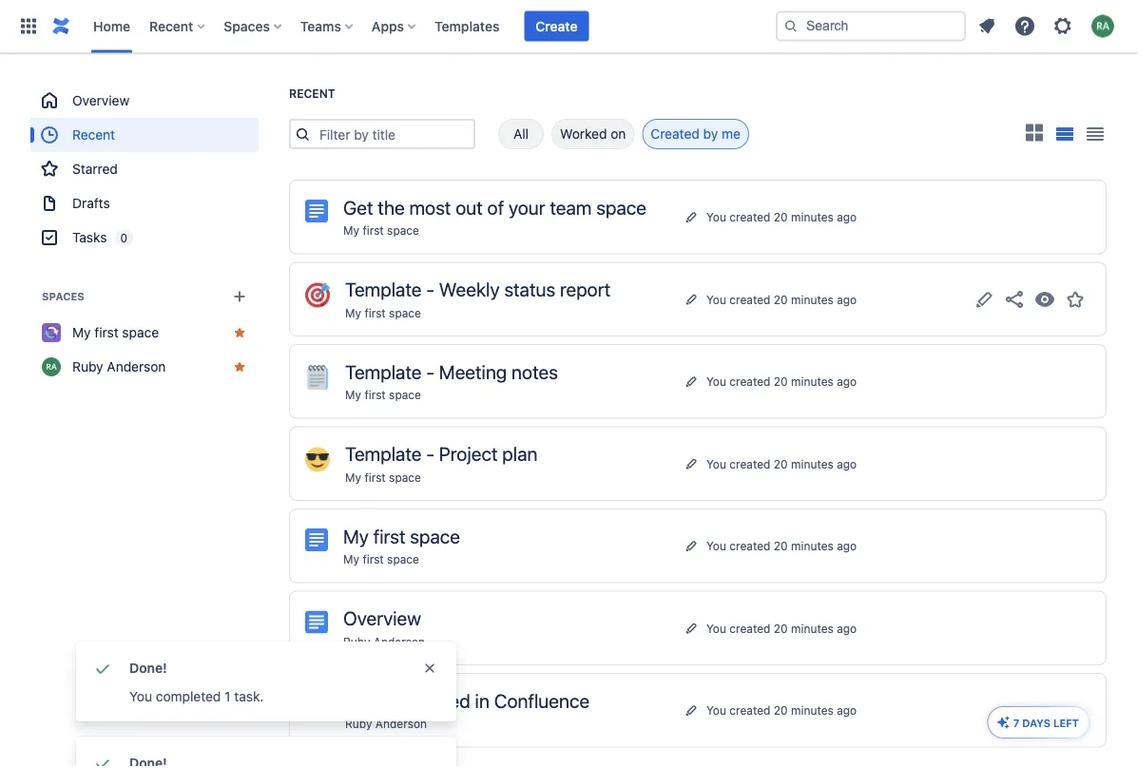 Task type: locate. For each thing, give the bounding box(es) containing it.
5 created from the top
[[730, 540, 771, 553]]

3 20 from the top
[[774, 375, 788, 388]]

5 20 from the top
[[774, 540, 788, 553]]

ruby
[[72, 359, 103, 375], [343, 635, 370, 649], [345, 718, 372, 731]]

spaces
[[224, 18, 270, 34], [42, 291, 84, 303]]

3 ago from the top
[[837, 375, 857, 388]]

0 vertical spatial unstar this space image
[[232, 325, 247, 340]]

minutes for my first space
[[791, 540, 834, 553]]

minutes
[[791, 210, 834, 224], [791, 293, 834, 306], [791, 375, 834, 388], [791, 457, 834, 471], [791, 540, 834, 553], [791, 622, 834, 635], [791, 704, 834, 717]]

1 vertical spatial template
[[345, 360, 422, 383]]

you
[[707, 210, 727, 224], [707, 293, 727, 306], [707, 375, 727, 388], [707, 457, 727, 471], [707, 540, 727, 553], [707, 622, 727, 635], [129, 689, 152, 705], [707, 704, 727, 717]]

7 minutes from the top
[[791, 704, 834, 717]]

1 ago from the top
[[837, 210, 857, 224]]

settings icon image
[[1052, 15, 1075, 38]]

6 you created 20 minutes ago from the top
[[707, 622, 857, 635]]

spaces right recent popup button
[[224, 18, 270, 34]]

edit image left premium icon
[[973, 699, 996, 722]]

recent up starred
[[72, 127, 115, 143]]

first up 'my first space my first space'
[[365, 471, 386, 484]]

worked on button
[[552, 119, 635, 149]]

template - project plan my first space
[[345, 443, 538, 484]]

you for get the most out of your team space
[[707, 210, 727, 224]]

recent
[[149, 18, 193, 34], [289, 87, 335, 100], [72, 127, 115, 143]]

tab list containing all
[[476, 119, 749, 149]]

ago for getting started in confluence
[[837, 704, 857, 717]]

3 minutes from the top
[[791, 375, 834, 388]]

0 vertical spatial success image
[[91, 657, 114, 680]]

recent inside group
[[72, 127, 115, 143]]

by
[[703, 126, 718, 142]]

3 template from the top
[[345, 443, 422, 465]]

created for template - meeting notes
[[730, 375, 771, 388]]

my first space link up overview ruby anderson
[[343, 553, 419, 566]]

ruby inside getting started in confluence ruby anderson
[[345, 718, 372, 731]]

1 vertical spatial ruby anderson link
[[343, 635, 425, 649]]

1 vertical spatial page image
[[305, 611, 328, 634]]

share image for getting started in confluence
[[1003, 699, 1026, 722]]

overview
[[72, 93, 130, 108], [343, 607, 421, 630]]

2 vertical spatial ruby anderson link
[[345, 718, 427, 731]]

2 page image from the top
[[305, 611, 328, 634]]

0 vertical spatial share image
[[1003, 288, 1026, 311]]

banner
[[0, 0, 1138, 53]]

ago for get the most out of your team space
[[837, 210, 857, 224]]

ago for overview
[[837, 622, 857, 635]]

1 vertical spatial anderson
[[374, 635, 425, 649]]

4 created from the top
[[730, 457, 771, 471]]

1 20 from the top
[[774, 210, 788, 224]]

1 success image from the top
[[91, 657, 114, 680]]

anderson down my first space at the left
[[107, 359, 166, 375]]

you created 20 minutes ago
[[707, 210, 857, 224], [707, 293, 857, 306], [707, 375, 857, 388], [707, 457, 857, 471], [707, 540, 857, 553], [707, 622, 857, 635], [707, 704, 857, 717]]

20 for getting started in confluence
[[774, 704, 788, 717]]

7 you created 20 minutes ago from the top
[[707, 704, 857, 717]]

minutes for get the most out of your team space
[[791, 210, 834, 224]]

star image
[[1064, 699, 1087, 722]]

edit image left unwatch image
[[973, 288, 996, 311]]

6 created from the top
[[730, 622, 771, 635]]

1 minutes from the top
[[791, 210, 834, 224]]

2 - from the top
[[426, 360, 435, 383]]

share image
[[1003, 288, 1026, 311], [1003, 699, 1026, 722]]

4 20 from the top
[[774, 457, 788, 471]]

created for overview
[[730, 622, 771, 635]]

2 share image from the top
[[1003, 699, 1026, 722]]

templates link
[[429, 11, 505, 41]]

- inside template - meeting notes my first space
[[426, 360, 435, 383]]

minutes for template - project plan
[[791, 457, 834, 471]]

1 vertical spatial unstar this space image
[[232, 360, 247, 375]]

- left weekly
[[426, 278, 435, 301]]

first right :dart: icon
[[365, 306, 386, 320]]

getting started in confluence ruby anderson
[[345, 690, 590, 731]]

my first space link right :dart: icon
[[345, 306, 421, 320]]

recent down teams
[[289, 87, 335, 100]]

started
[[411, 690, 471, 712]]

page image
[[305, 529, 328, 552]]

0 vertical spatial anderson
[[107, 359, 166, 375]]

- inside template - project plan my first space
[[426, 443, 435, 465]]

7 20 from the top
[[774, 704, 788, 717]]

overview inside group
[[72, 93, 130, 108]]

- for weekly
[[426, 278, 435, 301]]

plan
[[502, 443, 538, 465]]

me
[[722, 126, 741, 142]]

5 ago from the top
[[837, 540, 857, 553]]

ruby down my first space at the left
[[72, 359, 103, 375]]

my inside template - weekly status report my first space
[[345, 306, 361, 320]]

1 vertical spatial edit image
[[973, 699, 996, 722]]

1 unstar this space image from the top
[[232, 325, 247, 340]]

ruby inside 'link'
[[72, 359, 103, 375]]

get the most out of your team space my first space
[[343, 196, 647, 237]]

1 you created 20 minutes ago from the top
[[707, 210, 857, 224]]

success image
[[91, 657, 114, 680], [91, 752, 114, 768]]

3 - from the top
[[426, 443, 435, 465]]

my up 'my first space my first space'
[[345, 471, 361, 484]]

my down the get
[[343, 224, 360, 237]]

my first space link
[[343, 224, 419, 237], [345, 306, 421, 320], [30, 316, 259, 350], [345, 389, 421, 402], [345, 471, 421, 484], [343, 553, 419, 566]]

worked on
[[560, 126, 626, 142]]

0 vertical spatial edit image
[[973, 288, 996, 311]]

created
[[730, 210, 771, 224], [730, 293, 771, 306], [730, 375, 771, 388], [730, 457, 771, 471], [730, 540, 771, 553], [730, 622, 771, 635], [730, 704, 771, 717]]

my right page image
[[343, 525, 369, 547]]

1
[[225, 689, 231, 705]]

0 vertical spatial template
[[345, 278, 422, 301]]

ruby anderson link down getting
[[345, 718, 427, 731]]

2 edit image from the top
[[973, 699, 996, 722]]

created by me
[[651, 126, 741, 142]]

compact list image
[[1084, 123, 1107, 146]]

1 page image from the top
[[305, 200, 328, 223]]

my right :notepad_spiral: icon
[[345, 389, 361, 402]]

:wave: image
[[305, 694, 330, 719]]

you for my first space
[[707, 540, 727, 553]]

recent right home at the top of page
[[149, 18, 193, 34]]

my up ruby anderson
[[72, 325, 91, 340]]

my first space link right :notepad_spiral: icon
[[345, 389, 421, 402]]

6 minutes from the top
[[791, 622, 834, 635]]

spaces button
[[218, 11, 289, 41]]

page image left overview ruby anderson
[[305, 611, 328, 634]]

first right page image
[[374, 525, 406, 547]]

:wave: image
[[305, 694, 330, 719]]

anderson up dismiss image
[[374, 635, 425, 649]]

you created 20 minutes ago for template - project plan
[[707, 457, 857, 471]]

done!
[[129, 661, 167, 676]]

meeting
[[439, 360, 507, 383]]

you for template - project plan
[[707, 457, 727, 471]]

2 success image from the top
[[91, 752, 114, 768]]

overview down 'my first space my first space'
[[343, 607, 421, 630]]

minutes for overview
[[791, 622, 834, 635]]

space inside template - meeting notes my first space
[[389, 389, 421, 402]]

2 horizontal spatial recent
[[289, 87, 335, 100]]

- left meeting
[[426, 360, 435, 383]]

create
[[536, 18, 578, 34]]

0 vertical spatial spaces
[[224, 18, 270, 34]]

my first space link up 'my first space my first space'
[[345, 471, 421, 484]]

template inside template - meeting notes my first space
[[345, 360, 422, 383]]

:notepad_spiral: image
[[305, 365, 330, 390]]

overview inside overview ruby anderson
[[343, 607, 421, 630]]

1 vertical spatial success image
[[91, 752, 114, 768]]

all button
[[498, 119, 544, 149]]

created for template - project plan
[[730, 457, 771, 471]]

0 horizontal spatial spaces
[[42, 291, 84, 303]]

space up template - project plan my first space
[[389, 389, 421, 402]]

template for template - meeting notes
[[345, 360, 422, 383]]

3 you created 20 minutes ago from the top
[[707, 375, 857, 388]]

3 created from the top
[[730, 375, 771, 388]]

create a space image
[[228, 285, 251, 308]]

page image for get
[[305, 200, 328, 223]]

2 vertical spatial anderson
[[376, 718, 427, 731]]

template inside template - project plan my first space
[[345, 443, 422, 465]]

anderson down getting
[[376, 718, 427, 731]]

2 unstar this space image from the top
[[232, 360, 247, 375]]

my first space link down the
[[343, 224, 419, 237]]

1 horizontal spatial overview
[[343, 607, 421, 630]]

my first space link for get the most out of your team space
[[343, 224, 419, 237]]

0
[[120, 231, 127, 244]]

1 horizontal spatial recent
[[149, 18, 193, 34]]

confluence
[[494, 690, 590, 712]]

unstar this space image
[[232, 325, 247, 340], [232, 360, 247, 375]]

page image
[[305, 200, 328, 223], [305, 611, 328, 634]]

:notepad_spiral: image
[[305, 365, 330, 390]]

1 vertical spatial ruby
[[343, 635, 370, 649]]

tab list
[[476, 119, 749, 149]]

page image left the get
[[305, 200, 328, 223]]

created for my first space
[[730, 540, 771, 553]]

project
[[439, 443, 498, 465]]

my first space link for template - project plan
[[345, 471, 421, 484]]

banner containing home
[[0, 0, 1138, 53]]

6 20 from the top
[[774, 622, 788, 635]]

template for template - project plan
[[345, 443, 422, 465]]

:sunglasses: image
[[305, 447, 330, 472], [305, 447, 330, 472]]

0 vertical spatial overview
[[72, 93, 130, 108]]

0 vertical spatial ruby
[[72, 359, 103, 375]]

notification icon image
[[976, 15, 999, 38]]

your profile and preferences image
[[1092, 15, 1115, 38]]

1 vertical spatial overview
[[343, 607, 421, 630]]

ruby anderson link
[[30, 350, 259, 384], [343, 635, 425, 649], [345, 718, 427, 731]]

5 you created 20 minutes ago from the top
[[707, 540, 857, 553]]

template - weekly status report my first space
[[345, 278, 611, 320]]

space up 'my first space my first space'
[[389, 471, 421, 484]]

0 vertical spatial recent
[[149, 18, 193, 34]]

1 template from the top
[[345, 278, 422, 301]]

my first space link for my first space
[[343, 553, 419, 566]]

my first space link for template - meeting notes
[[345, 389, 421, 402]]

tasks
[[72, 230, 107, 245]]

20 for overview
[[774, 622, 788, 635]]

4 minutes from the top
[[791, 457, 834, 471]]

overview up recent link on the left
[[72, 93, 130, 108]]

2 template from the top
[[345, 360, 422, 383]]

anderson
[[107, 359, 166, 375], [374, 635, 425, 649], [376, 718, 427, 731]]

1 created from the top
[[730, 210, 771, 224]]

5 minutes from the top
[[791, 540, 834, 553]]

ago
[[837, 210, 857, 224], [837, 293, 857, 306], [837, 375, 857, 388], [837, 457, 857, 471], [837, 540, 857, 553], [837, 622, 857, 635], [837, 704, 857, 717]]

page image for overview
[[305, 611, 328, 634]]

template
[[345, 278, 422, 301], [345, 360, 422, 383], [345, 443, 422, 465]]

first inside template - weekly status report my first space
[[365, 306, 386, 320]]

apps button
[[366, 11, 423, 41]]

7
[[1014, 717, 1020, 730]]

ruby down getting
[[345, 718, 372, 731]]

0 vertical spatial page image
[[305, 200, 328, 223]]

1 vertical spatial -
[[426, 360, 435, 383]]

2 ago from the top
[[837, 293, 857, 306]]

20
[[774, 210, 788, 224], [774, 293, 788, 306], [774, 375, 788, 388], [774, 457, 788, 471], [774, 540, 788, 553], [774, 622, 788, 635], [774, 704, 788, 717]]

- for project
[[426, 443, 435, 465]]

you for overview
[[707, 622, 727, 635]]

space up template - meeting notes my first space
[[389, 306, 421, 320]]

- left the project
[[426, 443, 435, 465]]

you created 20 minutes ago for getting started in confluence
[[707, 704, 857, 717]]

on
[[611, 126, 626, 142]]

2 vertical spatial template
[[345, 443, 422, 465]]

7 days left
[[1014, 717, 1080, 730]]

space
[[597, 196, 647, 218], [387, 224, 419, 237], [389, 306, 421, 320], [122, 325, 159, 340], [389, 389, 421, 402], [389, 471, 421, 484], [410, 525, 460, 547], [387, 553, 419, 566]]

ruby anderson link up dismiss image
[[343, 635, 425, 649]]

spaces up my first space at the left
[[42, 291, 84, 303]]

1 share image from the top
[[1003, 288, 1026, 311]]

- inside template - weekly status report my first space
[[426, 278, 435, 301]]

2 vertical spatial ruby
[[345, 718, 372, 731]]

template left the project
[[345, 443, 422, 465]]

6 ago from the top
[[837, 622, 857, 635]]

unstar this space image inside ruby anderson 'link'
[[232, 360, 247, 375]]

apps
[[372, 18, 404, 34]]

recent button
[[144, 11, 212, 41]]

my first space link for template - weekly status report
[[345, 306, 421, 320]]

template right :dart: image
[[345, 278, 422, 301]]

2 vertical spatial -
[[426, 443, 435, 465]]

list image
[[1056, 127, 1074, 141]]

confluence image
[[49, 15, 72, 38], [49, 15, 72, 38]]

template right :notepad_spiral: icon
[[345, 360, 422, 383]]

4 ago from the top
[[837, 457, 857, 471]]

first
[[363, 224, 384, 237], [365, 306, 386, 320], [94, 325, 119, 340], [365, 389, 386, 402], [365, 471, 386, 484], [374, 525, 406, 547], [363, 553, 384, 566]]

group
[[30, 84, 259, 255]]

2 created from the top
[[730, 293, 771, 306]]

my inside template - meeting notes my first space
[[345, 389, 361, 402]]

my right :dart: icon
[[345, 306, 361, 320]]

1 edit image from the top
[[973, 288, 996, 311]]

template inside template - weekly status report my first space
[[345, 278, 422, 301]]

ruby anderson link for overview
[[343, 635, 425, 649]]

anderson inside getting started in confluence ruby anderson
[[376, 718, 427, 731]]

ruby anderson link down my first space at the left
[[30, 350, 259, 384]]

my
[[343, 224, 360, 237], [345, 306, 361, 320], [72, 325, 91, 340], [345, 389, 361, 402], [345, 471, 361, 484], [343, 525, 369, 547], [343, 553, 360, 566]]

2 20 from the top
[[774, 293, 788, 306]]

-
[[426, 278, 435, 301], [426, 360, 435, 383], [426, 443, 435, 465]]

0 vertical spatial -
[[426, 278, 435, 301]]

7 ago from the top
[[837, 704, 857, 717]]

report
[[560, 278, 611, 301]]

spaces inside popup button
[[224, 18, 270, 34]]

4 you created 20 minutes ago from the top
[[707, 457, 857, 471]]

ago for template - meeting notes
[[837, 375, 857, 388]]

0 vertical spatial ruby anderson link
[[30, 350, 259, 384]]

2 vertical spatial recent
[[72, 127, 115, 143]]

ago for template - project plan
[[837, 457, 857, 471]]

space inside template - weekly status report my first space
[[389, 306, 421, 320]]

star image
[[1064, 288, 1087, 311]]

1 horizontal spatial spaces
[[224, 18, 270, 34]]

edit image
[[973, 288, 996, 311], [973, 699, 996, 722]]

first right :notepad_spiral: icon
[[365, 389, 386, 402]]

ruby up getting
[[343, 635, 370, 649]]

first down the get
[[363, 224, 384, 237]]

created
[[651, 126, 700, 142]]

2 you created 20 minutes ago from the top
[[707, 293, 857, 306]]

1 - from the top
[[426, 278, 435, 301]]

overview for overview ruby anderson
[[343, 607, 421, 630]]

getting
[[345, 690, 407, 712]]

2 minutes from the top
[[791, 293, 834, 306]]

templates
[[435, 18, 500, 34]]

0 horizontal spatial overview
[[72, 93, 130, 108]]

minutes for template - meeting notes
[[791, 375, 834, 388]]

space down the
[[387, 224, 419, 237]]

unstar this space image inside my first space link
[[232, 325, 247, 340]]

1 vertical spatial share image
[[1003, 699, 1026, 722]]

- for meeting
[[426, 360, 435, 383]]

0 horizontal spatial recent
[[72, 127, 115, 143]]

7 created from the top
[[730, 704, 771, 717]]

you created 20 minutes ago for my first space
[[707, 540, 857, 553]]

the
[[378, 196, 405, 218]]



Task type: describe. For each thing, give the bounding box(es) containing it.
teams
[[300, 18, 341, 34]]

20 for template - project plan
[[774, 457, 788, 471]]

home link
[[88, 11, 136, 41]]

created for template - weekly status report
[[730, 293, 771, 306]]

drafts
[[72, 195, 110, 211]]

unstar this space image for ruby anderson
[[232, 360, 247, 375]]

premium icon image
[[997, 715, 1012, 730]]

cards image
[[1023, 121, 1046, 144]]

anderson inside ruby anderson 'link'
[[107, 359, 166, 375]]

team
[[550, 196, 592, 218]]

global element
[[11, 0, 772, 53]]

all
[[514, 126, 529, 142]]

you created 20 minutes ago for template - meeting notes
[[707, 375, 857, 388]]

most
[[409, 196, 451, 218]]

my first space my first space
[[343, 525, 460, 566]]

out
[[456, 196, 483, 218]]

recent inside popup button
[[149, 18, 193, 34]]

template - meeting notes my first space
[[345, 360, 558, 402]]

created by me button
[[642, 119, 749, 149]]

drafts link
[[30, 186, 259, 221]]

template for template - weekly status report
[[345, 278, 422, 301]]

you created 20 minutes ago for overview
[[707, 622, 857, 635]]

first inside template - project plan my first space
[[365, 471, 386, 484]]

overview ruby anderson
[[343, 607, 425, 649]]

you created 20 minutes ago for template - weekly status report
[[707, 293, 857, 306]]

edit image for template - weekly status report
[[973, 288, 996, 311]]

space inside template - project plan my first space
[[389, 471, 421, 484]]

group containing overview
[[30, 84, 259, 255]]

first up overview ruby anderson
[[363, 553, 384, 566]]

you completed 1 task.
[[129, 689, 264, 705]]

my first space link up ruby anderson
[[30, 316, 259, 350]]

task.
[[234, 689, 264, 705]]

left
[[1054, 717, 1080, 730]]

space down template - project plan my first space
[[410, 525, 460, 547]]

get
[[343, 196, 373, 218]]

anderson inside overview ruby anderson
[[374, 635, 425, 649]]

days
[[1023, 717, 1051, 730]]

20 for template - weekly status report
[[774, 293, 788, 306]]

space up ruby anderson
[[122, 325, 159, 340]]

:dart: image
[[305, 283, 330, 308]]

minutes for template - weekly status report
[[791, 293, 834, 306]]

teams button
[[295, 11, 360, 41]]

my inside 'get the most out of your team space my first space'
[[343, 224, 360, 237]]

of
[[487, 196, 504, 218]]

unstar this space image for my first space
[[232, 325, 247, 340]]

:dart: image
[[305, 283, 330, 308]]

overview for overview
[[72, 93, 130, 108]]

status
[[504, 278, 556, 301]]

first up ruby anderson
[[94, 325, 119, 340]]

first inside template - meeting notes my first space
[[365, 389, 386, 402]]

Search field
[[776, 11, 966, 41]]

space up overview ruby anderson
[[387, 553, 419, 566]]

search image
[[784, 19, 799, 34]]

20 for my first space
[[774, 540, 788, 553]]

home
[[93, 18, 130, 34]]

ruby inside overview ruby anderson
[[343, 635, 370, 649]]

starred
[[72, 161, 118, 177]]

20 for get the most out of your team space
[[774, 210, 788, 224]]

you for template - weekly status report
[[707, 293, 727, 306]]

ago for my first space
[[837, 540, 857, 553]]

create link
[[524, 11, 589, 41]]

weekly
[[439, 278, 500, 301]]

you created 20 minutes ago for get the most out of your team space
[[707, 210, 857, 224]]

overview link
[[30, 84, 259, 118]]

in
[[475, 690, 490, 712]]

1 vertical spatial spaces
[[42, 291, 84, 303]]

unwatch image
[[1034, 288, 1057, 311]]

you for template - meeting notes
[[707, 375, 727, 388]]

notes
[[512, 360, 558, 383]]

edit image for getting started in confluence
[[973, 699, 996, 722]]

your
[[509, 196, 546, 218]]

7 days left button
[[989, 708, 1089, 738]]

ruby anderson link for getting
[[345, 718, 427, 731]]

recent link
[[30, 118, 259, 152]]

minutes for getting started in confluence
[[791, 704, 834, 717]]

first inside 'get the most out of your team space my first space'
[[363, 224, 384, 237]]

share image for template - weekly status report
[[1003, 288, 1026, 311]]

worked
[[560, 126, 607, 142]]

my up overview ruby anderson
[[343, 553, 360, 566]]

dismiss image
[[422, 661, 438, 676]]

my first space
[[72, 325, 159, 340]]

help icon image
[[1014, 15, 1037, 38]]

starred link
[[30, 152, 259, 186]]

completed
[[156, 689, 221, 705]]

ruby anderson
[[72, 359, 166, 375]]

my inside template - project plan my first space
[[345, 471, 361, 484]]

space right team
[[597, 196, 647, 218]]

my inside my first space link
[[72, 325, 91, 340]]

created for getting started in confluence
[[730, 704, 771, 717]]

appswitcher icon image
[[17, 15, 40, 38]]

you for getting started in confluence
[[707, 704, 727, 717]]

20 for template - meeting notes
[[774, 375, 788, 388]]

created for get the most out of your team space
[[730, 210, 771, 224]]

ago for template - weekly status report
[[837, 293, 857, 306]]

1 vertical spatial recent
[[289, 87, 335, 100]]

Filter by title field
[[314, 121, 474, 147]]



Task type: vqa. For each thing, say whether or not it's contained in the screenshot.
Teams popup button
yes



